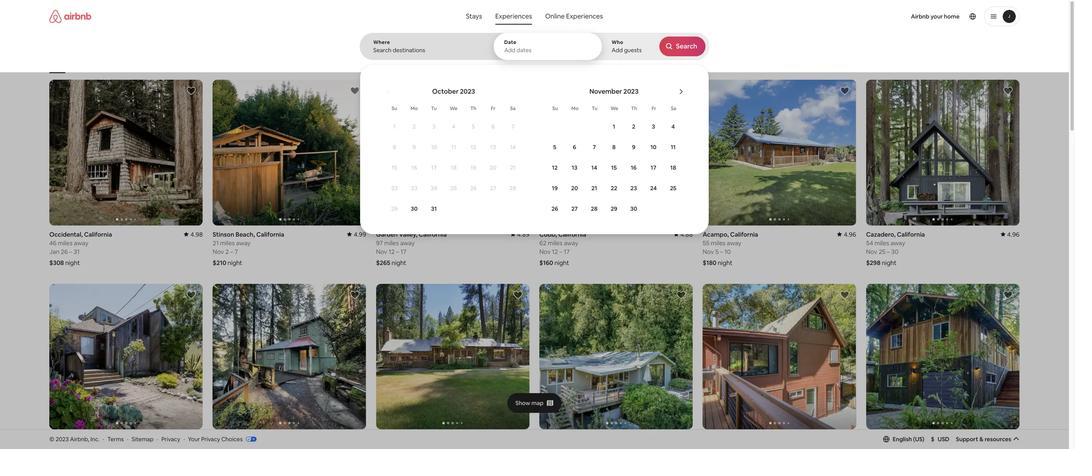 Task type: describe. For each thing, give the bounding box(es) containing it.
1 horizontal spatial 25
[[670, 185, 677, 192]]

terms · sitemap · privacy ·
[[107, 436, 185, 443]]

2 for november 2023
[[632, 123, 636, 130]]

english (us) button
[[883, 436, 925, 443]]

occidental,
[[49, 231, 83, 238]]

usd
[[938, 436, 950, 443]]

show map
[[516, 400, 544, 407]]

group for stinson beach, california
[[213, 80, 366, 226]]

7 for 7 button to the bottom
[[593, 144, 596, 151]]

2 horizontal spatial 26
[[552, 205, 558, 213]]

1 vertical spatial 27
[[571, 205, 578, 213]]

3 for november 2023
[[652, 123, 655, 130]]

acampo, california 55 miles away nov 5 – 10 $180 night
[[703, 231, 758, 267]]

1 17 button from the left
[[424, 158, 444, 178]]

show
[[516, 400, 530, 407]]

13 for the 13 button to the top
[[490, 144, 496, 151]]

2 th from the left
[[631, 105, 637, 112]]

1 button for november
[[604, 117, 624, 137]]

night for $308
[[65, 259, 80, 267]]

2023 for november
[[624, 87, 639, 96]]

group for garden valley, california
[[376, 80, 530, 226]]

26 inside occidental, california 46 miles away jan 26 – 31 $308 night
[[61, 248, 68, 256]]

12 inside the cobb, california 62 miles away nov 12 – 17 $160 night
[[552, 248, 558, 256]]

support
[[956, 436, 979, 443]]

add to wishlist: occidental, california image
[[186, 86, 196, 96]]

cazadero,
[[866, 231, 896, 238]]

group for occidental, california
[[49, 80, 203, 226]]

dates
[[517, 46, 532, 54]]

2 9 button from the left
[[624, 137, 644, 157]]

8 for first '8' button from the right
[[612, 144, 616, 151]]

1 29 button from the left
[[385, 199, 404, 219]]

miles inside garden valley, california 97 miles away nov 12 – 17 $265 night
[[384, 239, 399, 247]]

1 vertical spatial 12 button
[[545, 158, 565, 178]]

1 23 from the left
[[411, 185, 418, 192]]

occidental, california 46 miles away jan 26 – 31 $308 night
[[49, 231, 112, 267]]

0 vertical spatial 7 button
[[503, 117, 523, 137]]

©
[[49, 436, 54, 443]]

0 horizontal spatial 5 button
[[464, 117, 483, 137]]

1 mo from the left
[[411, 105, 418, 112]]

add to wishlist: somerset, california image
[[513, 290, 523, 300]]

airbnb your home link
[[906, 8, 965, 25]]

airbnb your home
[[911, 13, 960, 20]]

vineyards
[[644, 61, 667, 67]]

california inside the cobb, california 62 miles away nov 12 – 17 $160 night
[[558, 231, 586, 238]]

your
[[188, 436, 200, 443]]

2 25 button from the left
[[664, 178, 683, 198]]

15 for first the 15 button from the right
[[611, 164, 617, 171]]

1 horizontal spatial 20
[[571, 185, 578, 192]]

english
[[893, 436, 912, 443]]

experiences inside "button"
[[495, 12, 532, 21]]

garden valley, california 97 miles away nov 12 – 17 $265 night
[[376, 231, 447, 267]]

8 for 2nd '8' button from the right
[[393, 144, 396, 151]]

2 29 button from the left
[[604, 199, 624, 219]]

3 · from the left
[[157, 436, 158, 443]]

1 guerneville, from the left
[[703, 435, 737, 443]]

nov inside garden valley, california 97 miles away nov 12 – 17 $265 night
[[376, 248, 387, 256]]

3 button for november 2023
[[644, 117, 664, 137]]

0 vertical spatial 27 button
[[483, 178, 503, 198]]

november 2023
[[590, 87, 639, 96]]

2023 for october
[[460, 87, 475, 96]]

date
[[504, 39, 517, 46]]

4.92
[[1007, 435, 1020, 443]]

1 horizontal spatial 19
[[552, 185, 558, 192]]

privacy link
[[161, 436, 180, 443]]

1 8 button from the left
[[385, 137, 404, 157]]

29 for 1st 29 button from right
[[611, 205, 618, 213]]

1 privacy from the left
[[161, 436, 180, 443]]

stinson beach, california 21 miles away nov 2 – 7 $210 night
[[213, 231, 284, 267]]

(us)
[[913, 436, 925, 443]]

october
[[432, 87, 459, 96]]

2 guerneville, california from the left
[[866, 435, 930, 443]]

1 for october
[[393, 123, 396, 130]]

2 we from the left
[[611, 105, 618, 112]]

55
[[703, 239, 710, 247]]

0 horizontal spatial 19
[[471, 164, 476, 171]]

$265
[[376, 259, 390, 267]]

– inside stinson beach, california 21 miles away nov 2 – 7 $210 night
[[230, 248, 233, 256]]

add to wishlist: guerneville, california image
[[840, 290, 850, 300]]

0 vertical spatial 28 button
[[503, 178, 523, 198]]

terms
[[107, 436, 124, 443]]

0 horizontal spatial 20 button
[[483, 158, 503, 178]]

4.96 out of 5 average rating image for acampo, california 55 miles away nov 5 – 10 $180 night
[[837, 231, 856, 238]]

miles for 54
[[875, 239, 889, 247]]

garden
[[376, 231, 398, 238]]

california inside stinson beach, california 21 miles away nov 2 – 7 $210 night
[[256, 231, 284, 238]]

6 for the left 6 button
[[492, 123, 495, 130]]

who
[[612, 39, 624, 46]]

1 horizontal spatial 10
[[651, 144, 657, 151]]

2 16 button from the left
[[624, 158, 644, 178]]

home
[[944, 13, 960, 20]]

1 vertical spatial 7 button
[[585, 137, 604, 157]]

skiing
[[488, 61, 501, 67]]

1 9 button from the left
[[404, 137, 424, 157]]

4.96 for acampo, california 55 miles away nov 5 – 10 $180 night
[[844, 231, 856, 238]]

1 guerneville, california from the left
[[703, 435, 767, 443]]

1 vertical spatial 26 button
[[545, 199, 565, 219]]

2 15 button from the left
[[604, 158, 624, 178]]

nov for nov 25 – 30
[[866, 248, 878, 256]]

group for acampo, california
[[703, 80, 856, 226]]

2 privacy from the left
[[201, 436, 220, 443]]

away for nov 12 – 17
[[564, 239, 579, 247]]

$160
[[540, 259, 553, 267]]

amazing pools
[[561, 61, 595, 67]]

cobb, california 62 miles away nov 12 – 17 $160 night
[[540, 231, 586, 267]]

terms link
[[107, 436, 124, 443]]

jan
[[49, 248, 59, 256]]

1 · from the left
[[103, 436, 104, 443]]

25 inside cazadero, california 54 miles away nov 25 – 30 $298 night
[[879, 248, 886, 256]]

18 for 1st '18' button from the right
[[670, 164, 676, 171]]

4 button for october 2023
[[444, 117, 464, 137]]

2 10 button from the left
[[644, 137, 664, 157]]

inc.
[[90, 436, 100, 443]]

0 horizontal spatial 20
[[490, 164, 497, 171]]

7 inside stinson beach, california 21 miles away nov 2 – 7 $210 night
[[235, 248, 238, 256]]

2 for october 2023
[[413, 123, 416, 130]]

stays button
[[459, 8, 489, 25]]

1 su from the left
[[392, 105, 397, 112]]

group for camp meeker, california
[[213, 284, 366, 430]]

1 button for october
[[385, 117, 404, 137]]

1 horizontal spatial 26
[[470, 185, 477, 192]]

0 vertical spatial 26 button
[[464, 178, 483, 198]]

resources
[[985, 436, 1012, 443]]

support & resources button
[[956, 436, 1020, 443]]

play
[[414, 61, 423, 67]]

31 inside occidental, california 46 miles away jan 26 – 31 $308 night
[[74, 248, 80, 256]]

meeker,
[[232, 435, 254, 443]]

$308
[[49, 259, 64, 267]]

away inside stinson beach, california 21 miles away nov 2 – 7 $210 night
[[236, 239, 251, 247]]

2 sa from the left
[[671, 105, 677, 112]]

add for add dates
[[504, 46, 515, 54]]

0 horizontal spatial 30
[[411, 205, 418, 213]]

4.88
[[681, 231, 693, 238]]

1 horizontal spatial 14 button
[[585, 158, 604, 178]]

add to wishlist: stinson beach, california image
[[350, 86, 360, 96]]

31 button
[[424, 199, 444, 219]]

online experiences link
[[539, 8, 610, 25]]

none search field containing stays
[[360, 0, 1017, 240]]

1 horizontal spatial 21 button
[[585, 178, 604, 198]]

22 for 2nd the 22 button from left
[[611, 185, 617, 192]]

santa cruz, california
[[49, 435, 112, 443]]

1 11 button from the left
[[444, 137, 464, 157]]

1 16 from the left
[[411, 164, 417, 171]]

4.98
[[190, 231, 203, 238]]

2 guerneville, from the left
[[866, 435, 901, 443]]

31 inside button
[[431, 205, 437, 213]]

cazadero, california 54 miles away nov 25 – 30 $298 night
[[866, 231, 925, 267]]

1 sa from the left
[[510, 105, 516, 112]]

1 horizontal spatial 30
[[631, 205, 637, 213]]

1 we from the left
[[450, 105, 458, 112]]

&
[[980, 436, 984, 443]]

choices
[[221, 436, 243, 443]]

– for nov 5 – 10
[[720, 248, 723, 256]]

1 16 button from the left
[[404, 158, 424, 178]]

add for add guests
[[612, 46, 623, 54]]

4.99
[[354, 231, 366, 238]]

$298
[[866, 259, 881, 267]]

4.8
[[194, 435, 203, 443]]

the-
[[528, 61, 538, 67]]

1 30 button from the left
[[404, 199, 424, 219]]

1 horizontal spatial 13 button
[[565, 158, 585, 178]]

0 horizontal spatial 28
[[510, 185, 516, 192]]

group for cazadero, california
[[866, 80, 1020, 226]]

camp meeker, california
[[213, 435, 284, 443]]

22 for 1st the 22 button from left
[[391, 185, 398, 192]]

group for santa cruz, california
[[49, 284, 203, 430]]

0 vertical spatial 13 button
[[483, 137, 503, 157]]

1 fr from the left
[[491, 105, 496, 112]]

0 horizontal spatial 10
[[431, 144, 437, 151]]

off-
[[519, 61, 528, 67]]

30 inside cazadero, california 54 miles away nov 25 – 30 $298 night
[[892, 248, 899, 256]]

4.99 out of 5 average rating image
[[347, 231, 366, 238]]

– inside garden valley, california 97 miles away nov 12 – 17 $265 night
[[396, 248, 399, 256]]

17 inside the cobb, california 62 miles away nov 12 – 17 $160 night
[[564, 248, 570, 256]]

1 horizontal spatial 21
[[510, 164, 516, 171]]

4.8 out of 5 average rating image
[[188, 435, 203, 443]]

group for guerneville, california
[[866, 284, 1020, 430]]

add to wishlist: acampo, california image
[[840, 86, 850, 96]]

0 horizontal spatial 25
[[451, 185, 457, 192]]

0 vertical spatial 14
[[510, 144, 516, 151]]

1 vertical spatial 28 button
[[585, 199, 604, 219]]

add to wishlist: cobb, california image
[[677, 86, 686, 96]]

sitemap link
[[132, 436, 154, 443]]

night for $180
[[718, 259, 733, 267]]

november
[[590, 87, 622, 96]]

tiny
[[443, 61, 453, 67]]

1 vertical spatial 20 button
[[565, 178, 585, 198]]

54
[[866, 239, 873, 247]]

1 th from the left
[[471, 105, 477, 112]]

nov for nov 5 – 10
[[703, 248, 714, 256]]

grid
[[538, 61, 547, 67]]

your privacy choices
[[188, 436, 243, 443]]

1 23 button from the left
[[404, 178, 424, 198]]

california inside occidental, california 46 miles away jan 26 – 31 $308 night
[[84, 231, 112, 238]]

2 inside stinson beach, california 21 miles away nov 2 – 7 $210 night
[[225, 248, 229, 256]]

$ usd
[[931, 436, 950, 443]]

– for nov 25 – 30
[[887, 248, 890, 256]]

lakefront
[[371, 61, 394, 67]]

stinson
[[213, 231, 234, 238]]

– for jan 26 – 31
[[69, 248, 72, 256]]

1 horizontal spatial 6 button
[[565, 137, 585, 157]]

2 11 button from the left
[[664, 137, 683, 157]]

camp
[[213, 435, 230, 443]]

1 vertical spatial 21
[[592, 185, 597, 192]]

october 2023
[[432, 87, 475, 96]]

0 vertical spatial 12 button
[[464, 137, 483, 157]]

© 2023 airbnb, inc. ·
[[49, 436, 104, 443]]

off-the-grid
[[519, 61, 547, 67]]

97
[[376, 239, 383, 247]]

tiny homes
[[443, 61, 470, 67]]

1 vertical spatial 5 button
[[545, 137, 565, 157]]

night inside stinson beach, california 21 miles away nov 2 – 7 $210 night
[[228, 259, 242, 267]]

4 · from the left
[[183, 436, 185, 443]]

profile element
[[617, 0, 1020, 33]]

18 for second '18' button from the right
[[451, 164, 457, 171]]



Task type: locate. For each thing, give the bounding box(es) containing it.
15 for first the 15 button from the left
[[392, 164, 397, 171]]

15
[[392, 164, 397, 171], [611, 164, 617, 171]]

1 vertical spatial 7
[[593, 144, 596, 151]]

1 horizontal spatial th
[[631, 105, 637, 112]]

3 for october 2023
[[432, 123, 436, 130]]

1 horizontal spatial 6
[[573, 144, 576, 151]]

1 8 from the left
[[393, 144, 396, 151]]

2 horizontal spatial 30
[[892, 248, 899, 256]]

1 horizontal spatial 25 button
[[664, 178, 683, 198]]

away down beach,
[[236, 239, 251, 247]]

2023 right ©
[[56, 436, 69, 443]]

1 3 button from the left
[[424, 117, 444, 137]]

5 for the leftmost 5 button
[[472, 123, 475, 130]]

we down november 2023
[[611, 105, 618, 112]]

2 1 button from the left
[[604, 117, 624, 137]]

1 add from the left
[[504, 46, 515, 54]]

california
[[84, 231, 112, 238], [256, 231, 284, 238], [558, 231, 586, 238], [730, 231, 758, 238], [419, 231, 447, 238], [897, 231, 925, 238], [84, 435, 112, 443], [256, 435, 284, 443], [739, 435, 767, 443], [902, 435, 930, 443]]

online experiences
[[545, 12, 603, 21]]

2023 right "november"
[[624, 87, 639, 96]]

0 horizontal spatial 6 button
[[483, 117, 503, 137]]

nov down 55
[[703, 248, 714, 256]]

miles
[[58, 239, 73, 247], [220, 239, 235, 247], [548, 239, 563, 247], [711, 239, 726, 247], [384, 239, 399, 247], [875, 239, 889, 247]]

2 9 from the left
[[632, 144, 636, 151]]

1 3 from the left
[[432, 123, 436, 130]]

29 button
[[385, 199, 404, 219], [604, 199, 624, 219]]

5 miles from the left
[[384, 239, 399, 247]]

5 inside acampo, california 55 miles away nov 5 – 10 $180 night
[[715, 248, 719, 256]]

1 4 from the left
[[452, 123, 455, 130]]

2023 right october
[[460, 87, 475, 96]]

1 24 from the left
[[431, 185, 437, 192]]

4 button down october 2023
[[444, 117, 464, 137]]

what can we help you find? tab list
[[459, 8, 539, 25]]

21 inside stinson beach, california 21 miles away nov 2 – 7 $210 night
[[213, 239, 219, 247]]

1 11 from the left
[[451, 144, 456, 151]]

1 vertical spatial 19 button
[[545, 178, 565, 198]]

sitemap
[[132, 436, 154, 443]]

3 button
[[424, 117, 444, 137], [644, 117, 664, 137]]

3
[[432, 123, 436, 130], [652, 123, 655, 130]]

airbnb
[[911, 13, 930, 20]]

1 horizontal spatial 4.96
[[1007, 231, 1020, 238]]

1 tu from the left
[[431, 105, 437, 112]]

experiences right the online in the top right of the page
[[566, 12, 603, 21]]

6 miles from the left
[[875, 239, 889, 247]]

0 horizontal spatial 15
[[392, 164, 397, 171]]

4.96 out of 5 average rating image for cazadero, california 54 miles away nov 25 – 30 $298 night
[[1001, 231, 1020, 238]]

0 vertical spatial 27
[[490, 185, 496, 192]]

miles down acampo, at right bottom
[[711, 239, 726, 247]]

0 horizontal spatial privacy
[[161, 436, 180, 443]]

2 mo from the left
[[572, 105, 579, 112]]

1 horizontal spatial 13
[[572, 164, 578, 171]]

0 vertical spatial 26
[[470, 185, 477, 192]]

night for $160
[[555, 259, 569, 267]]

away for nov 25 – 30
[[891, 239, 905, 247]]

miles down stinson
[[220, 239, 235, 247]]

add to wishlist: cazadero, california image
[[1003, 86, 1013, 96]]

1 18 from the left
[[451, 164, 457, 171]]

acampo,
[[703, 231, 729, 238]]

experiences
[[495, 12, 532, 21], [566, 12, 603, 21]]

– inside acampo, california 55 miles away nov 5 – 10 $180 night
[[720, 248, 723, 256]]

10
[[431, 144, 437, 151], [651, 144, 657, 151], [725, 248, 731, 256]]

11 for first 11 button from the left
[[451, 144, 456, 151]]

4 button for november 2023
[[664, 117, 683, 137]]

away right 62
[[564, 239, 579, 247]]

0 vertical spatial 7
[[511, 123, 515, 130]]

3 night from the left
[[555, 259, 569, 267]]

2 18 from the left
[[670, 164, 676, 171]]

1 miles from the left
[[58, 239, 73, 247]]

2023
[[460, 87, 475, 96], [624, 87, 639, 96], [56, 436, 69, 443]]

0 horizontal spatial 14 button
[[503, 137, 523, 157]]

2 horizontal spatial 21
[[592, 185, 597, 192]]

· right inc.
[[103, 436, 104, 443]]

2 away from the left
[[236, 239, 251, 247]]

1 button
[[385, 117, 404, 137], [604, 117, 624, 137]]

0 horizontal spatial 29 button
[[385, 199, 404, 219]]

0 horizontal spatial tu
[[431, 105, 437, 112]]

15 button
[[385, 158, 404, 178], [604, 158, 624, 178]]

group for cobb, california
[[540, 80, 693, 226]]

night
[[65, 259, 80, 267], [228, 259, 242, 267], [555, 259, 569, 267], [718, 259, 733, 267], [392, 259, 406, 267], [882, 259, 897, 267]]

2 11 from the left
[[671, 144, 676, 151]]

miles inside occidental, california 46 miles away jan 26 – 31 $308 night
[[58, 239, 73, 247]]

7 for topmost 7 button
[[511, 123, 515, 130]]

experiences button
[[489, 8, 539, 25]]

7
[[511, 123, 515, 130], [593, 144, 596, 151], [235, 248, 238, 256]]

experiences tab panel
[[360, 33, 1017, 240]]

2 4.96 out of 5 average rating image from the left
[[1001, 231, 1020, 238]]

2 add from the left
[[612, 46, 623, 54]]

1 18 button from the left
[[444, 158, 464, 178]]

miles down cazadero,
[[875, 239, 889, 247]]

6 away from the left
[[891, 239, 905, 247]]

2 8 from the left
[[612, 144, 616, 151]]

0 horizontal spatial 31
[[74, 248, 80, 256]]

national parks
[[681, 61, 714, 67]]

1 vertical spatial 14
[[591, 164, 597, 171]]

2 vertical spatial 5
[[715, 248, 719, 256]]

1 horizontal spatial 27
[[571, 205, 578, 213]]

amazing
[[561, 61, 581, 67]]

add inside who add guests
[[612, 46, 623, 54]]

guerneville, california
[[703, 435, 767, 443], [866, 435, 930, 443]]

th
[[471, 105, 477, 112], [631, 105, 637, 112]]

3 away from the left
[[564, 239, 579, 247]]

0 horizontal spatial fr
[[491, 105, 496, 112]]

nov for nov 12 – 17
[[540, 248, 551, 256]]

experiences up the date
[[495, 12, 532, 21]]

night right $298
[[882, 259, 897, 267]]

2023 for ©
[[56, 436, 69, 443]]

12 inside garden valley, california 97 miles away nov 12 – 17 $265 night
[[389, 248, 395, 256]]

nov down 62
[[540, 248, 551, 256]]

4.89
[[517, 231, 530, 238]]

nov up $210
[[213, 248, 224, 256]]

28
[[510, 185, 516, 192], [591, 205, 598, 213]]

night right $160
[[555, 259, 569, 267]]

away inside the cobb, california 62 miles away nov 12 – 17 $160 night
[[564, 239, 579, 247]]

0 vertical spatial 19 button
[[464, 158, 483, 178]]

17 inside garden valley, california 97 miles away nov 12 – 17 $265 night
[[401, 248, 406, 256]]

0 vertical spatial 6 button
[[483, 117, 503, 137]]

2 horizontal spatial 5
[[715, 248, 719, 256]]

0 vertical spatial 6
[[492, 123, 495, 130]]

away down valley,
[[400, 239, 415, 247]]

1 horizontal spatial 10 button
[[644, 137, 664, 157]]

0 vertical spatial 21 button
[[503, 158, 523, 178]]

30
[[411, 205, 418, 213], [631, 205, 637, 213], [892, 248, 899, 256]]

miles inside cazadero, california 54 miles away nov 25 – 30 $298 night
[[875, 239, 889, 247]]

– for nov 12 – 17
[[559, 248, 563, 256]]

national
[[681, 61, 700, 67]]

10 inside acampo, california 55 miles away nov 5 – 10 $180 night
[[725, 248, 731, 256]]

1 – from the left
[[69, 248, 72, 256]]

away for jan 26 – 31
[[74, 239, 88, 247]]

4 night from the left
[[718, 259, 733, 267]]

1 horizontal spatial 30 button
[[624, 199, 644, 219]]

0 vertical spatial 20
[[490, 164, 497, 171]]

4 button down add to wishlist: cobb, california 'icon'
[[664, 117, 683, 137]]

– inside cazadero, california 54 miles away nov 25 – 30 $298 night
[[887, 248, 890, 256]]

1 24 button from the left
[[424, 178, 444, 198]]

miles down occidental, at the bottom left of the page
[[58, 239, 73, 247]]

4.96 out of 5 average rating image
[[837, 231, 856, 238], [1001, 231, 1020, 238]]

1 vertical spatial 5
[[553, 144, 557, 151]]

13
[[490, 144, 496, 151], [572, 164, 578, 171]]

2 18 button from the left
[[664, 158, 683, 178]]

where
[[373, 39, 390, 46]]

night inside the cobb, california 62 miles away nov 12 – 17 $160 night
[[555, 259, 569, 267]]

nov
[[213, 248, 224, 256], [540, 248, 551, 256], [703, 248, 714, 256], [376, 248, 387, 256], [866, 248, 878, 256]]

fr
[[491, 105, 496, 112], [652, 105, 656, 112]]

away down acampo, at right bottom
[[727, 239, 742, 247]]

24 button
[[424, 178, 444, 198], [644, 178, 664, 198]]

4 miles from the left
[[711, 239, 726, 247]]

beach,
[[236, 231, 255, 238]]

0 horizontal spatial guerneville, california
[[703, 435, 767, 443]]

away inside garden valley, california 97 miles away nov 12 – 17 $265 night
[[400, 239, 415, 247]]

valley,
[[399, 231, 418, 238]]

· right terms link
[[127, 436, 128, 443]]

add down the date
[[504, 46, 515, 54]]

0 horizontal spatial 3
[[432, 123, 436, 130]]

4 – from the left
[[720, 248, 723, 256]]

1 horizontal spatial 2023
[[460, 87, 475, 96]]

4.89 out of 5 average rating image
[[511, 231, 530, 238]]

1 horizontal spatial 15 button
[[604, 158, 624, 178]]

group containing off-the-grid
[[49, 41, 879, 73]]

map
[[532, 400, 544, 407]]

guerneville,
[[703, 435, 737, 443], [866, 435, 901, 443]]

9 for 2nd 9 button from left
[[632, 144, 636, 151]]

nov down the 97
[[376, 248, 387, 256]]

away down cazadero,
[[891, 239, 905, 247]]

cobb,
[[540, 231, 557, 238]]

2 button
[[404, 117, 424, 137], [624, 117, 644, 137]]

away inside occidental, california 46 miles away jan 26 – 31 $308 night
[[74, 239, 88, 247]]

2 miles from the left
[[220, 239, 235, 247]]

2 tu from the left
[[592, 105, 598, 112]]

guests
[[624, 46, 642, 54]]

0 horizontal spatial 22
[[391, 185, 398, 192]]

16
[[411, 164, 417, 171], [631, 164, 637, 171]]

2 button for november 2023
[[624, 117, 644, 137]]

0 horizontal spatial sa
[[510, 105, 516, 112]]

1 away from the left
[[74, 239, 88, 247]]

night inside cazadero, california 54 miles away nov 25 – 30 $298 night
[[882, 259, 897, 267]]

away down occidental, at the bottom left of the page
[[74, 239, 88, 247]]

28 button
[[503, 178, 523, 198], [585, 199, 604, 219]]

0 vertical spatial 20 button
[[483, 158, 503, 178]]

add inside date add dates
[[504, 46, 515, 54]]

0 horizontal spatial 26
[[61, 248, 68, 256]]

1 horizontal spatial 7
[[511, 123, 515, 130]]

1 horizontal spatial 14
[[591, 164, 597, 171]]

Where field
[[373, 46, 481, 54]]

tu down "november"
[[592, 105, 598, 112]]

night right the $308
[[65, 259, 80, 267]]

nov inside the cobb, california 62 miles away nov 12 – 17 $160 night
[[540, 248, 551, 256]]

3 – from the left
[[559, 248, 563, 256]]

tu down october
[[431, 105, 437, 112]]

1 vertical spatial 27 button
[[565, 199, 585, 219]]

4 away from the left
[[727, 239, 742, 247]]

62
[[540, 239, 547, 247]]

2 – from the left
[[230, 248, 233, 256]]

1 4.96 out of 5 average rating image from the left
[[837, 231, 856, 238]]

night right $180
[[718, 259, 733, 267]]

2 · from the left
[[127, 436, 128, 443]]

1 1 from the left
[[393, 123, 396, 130]]

night inside garden valley, california 97 miles away nov 12 – 17 $265 night
[[392, 259, 406, 267]]

3 miles from the left
[[548, 239, 563, 247]]

1 horizontal spatial 28
[[591, 205, 598, 213]]

miles inside the cobb, california 62 miles away nov 12 – 17 $160 night
[[548, 239, 563, 247]]

0 horizontal spatial 21 button
[[503, 158, 523, 178]]

add to wishlist: santa cruz, california image
[[186, 290, 196, 300]]

1 horizontal spatial 9 button
[[624, 137, 644, 157]]

1 4.96 from the left
[[844, 231, 856, 238]]

add to wishlist: forestville, california image
[[677, 290, 686, 300]]

th down november 2023
[[631, 105, 637, 112]]

0 horizontal spatial 4 button
[[444, 117, 464, 137]]

5 away from the left
[[400, 239, 415, 247]]

1 for november
[[613, 123, 615, 130]]

miles for 62
[[548, 239, 563, 247]]

0 horizontal spatial we
[[450, 105, 458, 112]]

29 for first 29 button
[[391, 205, 398, 213]]

13 for the right the 13 button
[[572, 164, 578, 171]]

2 4 button from the left
[[664, 117, 683, 137]]

1 22 button from the left
[[385, 178, 404, 198]]

1 vertical spatial 19
[[552, 185, 558, 192]]

0 horizontal spatial 18
[[451, 164, 457, 171]]

th down october 2023
[[471, 105, 477, 112]]

away for nov 5 – 10
[[727, 239, 742, 247]]

0 horizontal spatial 17 button
[[424, 158, 444, 178]]

0 horizontal spatial 4.96 out of 5 average rating image
[[837, 231, 856, 238]]

$180
[[703, 259, 717, 267]]

1 horizontal spatial 8 button
[[604, 137, 624, 157]]

0 horizontal spatial th
[[471, 105, 477, 112]]

4 nov from the left
[[376, 248, 387, 256]]

3 button for october 2023
[[424, 117, 444, 137]]

11
[[451, 144, 456, 151], [671, 144, 676, 151]]

12
[[471, 144, 476, 151], [552, 164, 558, 171], [552, 248, 558, 256], [389, 248, 395, 256]]

2 3 button from the left
[[644, 117, 664, 137]]

we down october 2023
[[450, 105, 458, 112]]

2 4.96 from the left
[[1007, 231, 1020, 238]]

1 experiences from the left
[[495, 12, 532, 21]]

17 button
[[424, 158, 444, 178], [644, 158, 664, 178]]

nov inside cazadero, california 54 miles away nov 25 – 30 $298 night
[[866, 248, 878, 256]]

0 horizontal spatial 8 button
[[385, 137, 404, 157]]

1 horizontal spatial 15
[[611, 164, 617, 171]]

0 horizontal spatial 1 button
[[385, 117, 404, 137]]

2 2 button from the left
[[624, 117, 644, 137]]

$
[[931, 436, 935, 443]]

5
[[472, 123, 475, 130], [553, 144, 557, 151], [715, 248, 719, 256]]

18
[[451, 164, 457, 171], [670, 164, 676, 171]]

0 horizontal spatial 21
[[213, 239, 219, 247]]

2 horizontal spatial 2
[[632, 123, 636, 130]]

away
[[74, 239, 88, 247], [236, 239, 251, 247], [564, 239, 579, 247], [727, 239, 742, 247], [400, 239, 415, 247], [891, 239, 905, 247]]

away inside acampo, california 55 miles away nov 5 – 10 $180 night
[[727, 239, 742, 247]]

english (us)
[[893, 436, 925, 443]]

1 15 button from the left
[[385, 158, 404, 178]]

0 horizontal spatial 18 button
[[444, 158, 464, 178]]

4
[[452, 123, 455, 130], [672, 123, 675, 130]]

0 horizontal spatial 22 button
[[385, 178, 404, 198]]

trending
[[609, 61, 630, 67]]

miles inside acampo, california 55 miles away nov 5 – 10 $180 night
[[711, 239, 726, 247]]

11 for 2nd 11 button from left
[[671, 144, 676, 151]]

20 button
[[483, 158, 503, 178], [565, 178, 585, 198]]

5 for the bottom 5 button
[[553, 144, 557, 151]]

2 vertical spatial 7
[[235, 248, 238, 256]]

1 29 from the left
[[391, 205, 398, 213]]

2 horizontal spatial 25
[[879, 248, 886, 256]]

23
[[411, 185, 418, 192], [631, 185, 637, 192]]

away inside cazadero, california 54 miles away nov 25 – 30 $298 night
[[891, 239, 905, 247]]

miles for 55
[[711, 239, 726, 247]]

0 horizontal spatial guerneville,
[[703, 435, 737, 443]]

2 16 from the left
[[631, 164, 637, 171]]

airbnb,
[[70, 436, 89, 443]]

5 night from the left
[[392, 259, 406, 267]]

2
[[413, 123, 416, 130], [632, 123, 636, 130], [225, 248, 229, 256]]

1 horizontal spatial 17 button
[[644, 158, 664, 178]]

night for $298
[[882, 259, 897, 267]]

1 horizontal spatial tu
[[592, 105, 598, 112]]

1 1 button from the left
[[385, 117, 404, 137]]

nov inside acampo, california 55 miles away nov 5 – 10 $180 night
[[703, 248, 714, 256]]

21 button
[[503, 158, 523, 178], [585, 178, 604, 198]]

None search field
[[360, 0, 1017, 240]]

cruz,
[[67, 435, 82, 443]]

4 for october 2023
[[452, 123, 455, 130]]

0 horizontal spatial 23 button
[[404, 178, 424, 198]]

0 horizontal spatial 29
[[391, 205, 398, 213]]

14
[[510, 144, 516, 151], [591, 164, 597, 171]]

add to wishlist: guerneville, california image
[[1003, 290, 1013, 300]]

night inside occidental, california 46 miles away jan 26 – 31 $308 night
[[65, 259, 80, 267]]

california inside acampo, california 55 miles away nov 5 – 10 $180 night
[[730, 231, 758, 238]]

sa
[[510, 105, 516, 112], [671, 105, 677, 112]]

4.92 out of 5 average rating image
[[1001, 435, 1020, 443]]

1 10 button from the left
[[424, 137, 444, 157]]

1 horizontal spatial 16
[[631, 164, 637, 171]]

california inside cazadero, california 54 miles away nov 25 – 30 $298 night
[[897, 231, 925, 238]]

1 22 from the left
[[391, 185, 398, 192]]

1 horizontal spatial guerneville,
[[866, 435, 901, 443]]

miles inside stinson beach, california 21 miles away nov 2 – 7 $210 night
[[220, 239, 235, 247]]

0 horizontal spatial 9
[[413, 144, 416, 151]]

1
[[393, 123, 396, 130], [613, 123, 615, 130]]

· left privacy link
[[157, 436, 158, 443]]

night right $265
[[392, 259, 406, 267]]

support & resources
[[956, 436, 1012, 443]]

9 for 2nd 9 button from the right
[[413, 144, 416, 151]]

0 horizontal spatial 7
[[235, 248, 238, 256]]

your
[[931, 13, 943, 20]]

miles down garden
[[384, 239, 399, 247]]

26
[[470, 185, 477, 192], [552, 205, 558, 213], [61, 248, 68, 256]]

miles for 46
[[58, 239, 73, 247]]

nov down 54
[[866, 248, 878, 256]]

1 vertical spatial 14 button
[[585, 158, 604, 178]]

night right $210
[[228, 259, 242, 267]]

your privacy choices link
[[188, 436, 257, 444]]

0 horizontal spatial 2
[[225, 248, 229, 256]]

4.96 for cazadero, california 54 miles away nov 25 – 30 $298 night
[[1007, 231, 1020, 238]]

6 for rightmost 6 button
[[573, 144, 576, 151]]

– inside occidental, california 46 miles away jan 26 – 31 $308 night
[[69, 248, 72, 256]]

25
[[451, 185, 457, 192], [670, 185, 677, 192], [879, 248, 886, 256]]

1 horizontal spatial 20 button
[[565, 178, 585, 198]]

0 horizontal spatial 2 button
[[404, 117, 424, 137]]

miles down cobb,
[[548, 239, 563, 247]]

1 horizontal spatial 1 button
[[604, 117, 624, 137]]

california inside garden valley, california 97 miles away nov 12 – 17 $265 night
[[419, 231, 447, 238]]

experiences inside 'link'
[[566, 12, 603, 21]]

add to wishlist: camp meeker, california image
[[350, 290, 360, 300]]

add down 'who'
[[612, 46, 623, 54]]

who add guests
[[612, 39, 642, 54]]

11 button
[[444, 137, 464, 157], [664, 137, 683, 157]]

2 24 from the left
[[650, 185, 657, 192]]

stays
[[466, 12, 482, 21]]

0 horizontal spatial 4.96
[[844, 231, 856, 238]]

5 nov from the left
[[866, 248, 878, 256]]

1 horizontal spatial sa
[[671, 105, 677, 112]]

2 fr from the left
[[652, 105, 656, 112]]

2 15 from the left
[[611, 164, 617, 171]]

1 2 button from the left
[[404, 117, 424, 137]]

1 15 from the left
[[392, 164, 397, 171]]

46
[[49, 239, 57, 247]]

2 23 from the left
[[631, 185, 637, 192]]

privacy
[[161, 436, 180, 443], [201, 436, 220, 443]]

· left your
[[183, 436, 185, 443]]

2 night from the left
[[228, 259, 242, 267]]

parks
[[701, 61, 714, 67]]

0 horizontal spatial 2023
[[56, 436, 69, 443]]

4 for november 2023
[[672, 123, 675, 130]]

2 17 button from the left
[[644, 158, 664, 178]]

0 vertical spatial 28
[[510, 185, 516, 192]]

– inside the cobb, california 62 miles away nov 12 – 17 $160 night
[[559, 248, 563, 256]]

2 22 button from the left
[[604, 178, 624, 198]]

2 su from the left
[[553, 105, 558, 112]]

14 button
[[503, 137, 523, 157], [585, 158, 604, 178]]

2 8 button from the left
[[604, 137, 624, 157]]

2 button for october 2023
[[404, 117, 424, 137]]

1 night from the left
[[65, 259, 80, 267]]

1 4 button from the left
[[444, 117, 464, 137]]

2 23 button from the left
[[624, 178, 644, 198]]

calendar application
[[370, 79, 1017, 240]]

0 vertical spatial 19
[[471, 164, 476, 171]]

nov inside stinson beach, california 21 miles away nov 2 – 7 $210 night
[[213, 248, 224, 256]]

4.88 out of 5 average rating image
[[674, 231, 693, 238]]

$210
[[213, 259, 226, 267]]

2 30 button from the left
[[624, 199, 644, 219]]

homes
[[454, 61, 470, 67]]

night inside acampo, california 55 miles away nov 5 – 10 $180 night
[[718, 259, 733, 267]]

4.98 out of 5 average rating image
[[184, 231, 203, 238]]

19 button
[[464, 158, 483, 178], [545, 178, 565, 198]]

2 experiences from the left
[[566, 12, 603, 21]]

2 24 button from the left
[[644, 178, 664, 198]]

1 25 button from the left
[[444, 178, 464, 198]]

group
[[49, 41, 879, 73], [49, 80, 203, 226], [213, 80, 366, 226], [376, 80, 530, 226], [540, 80, 693, 226], [703, 80, 856, 226], [866, 80, 1020, 226], [49, 284, 203, 430], [213, 284, 366, 430], [376, 284, 530, 430], [540, 284, 693, 430], [703, 284, 856, 430], [866, 284, 1020, 430]]

2 vertical spatial 26
[[61, 248, 68, 256]]



Task type: vqa. For each thing, say whether or not it's contained in the screenshot.


